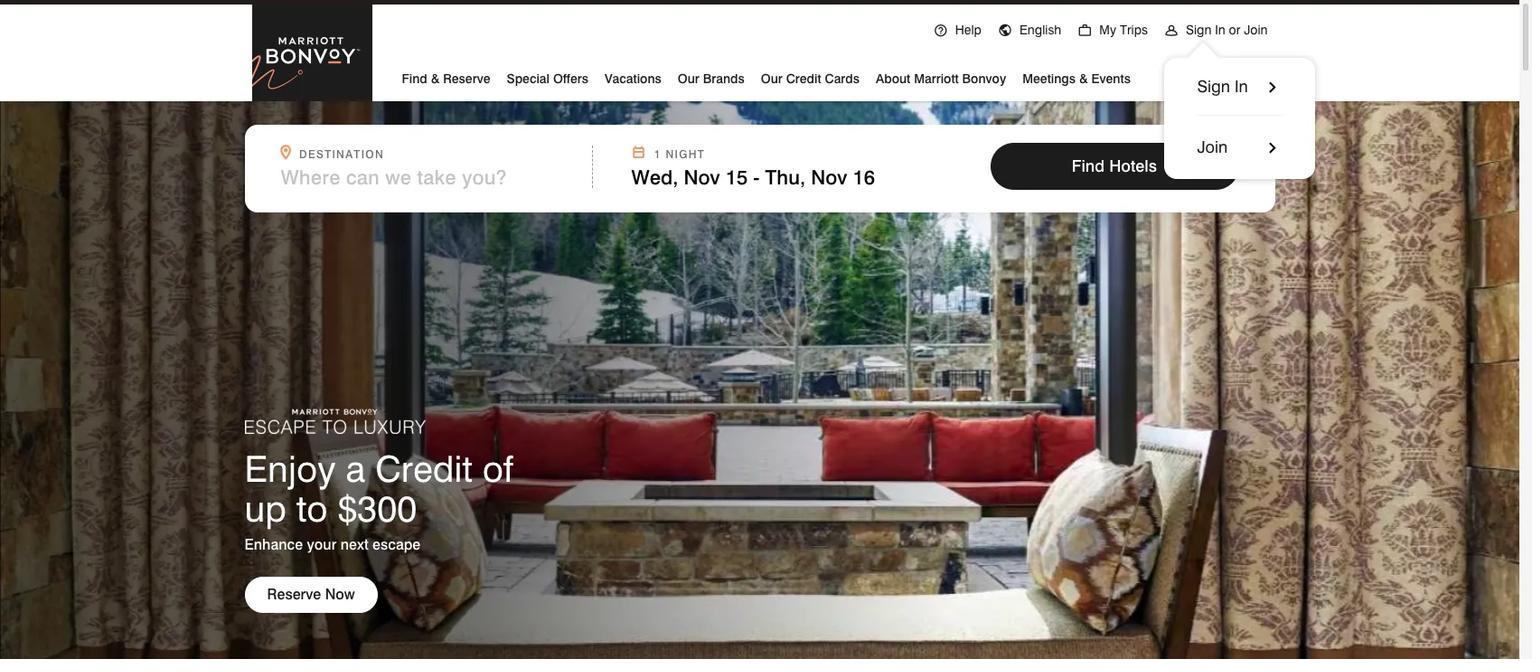 Task type: locate. For each thing, give the bounding box(es) containing it.
find
[[402, 71, 428, 86], [1072, 156, 1105, 175]]

2 & from the left
[[1080, 71, 1089, 86]]

events
[[1092, 71, 1131, 86]]

16
[[853, 166, 875, 189]]

2 our from the left
[[761, 71, 783, 86]]

nov
[[684, 166, 720, 189], [811, 166, 848, 189]]

0 vertical spatial join
[[1245, 23, 1268, 37]]

our for our credit cards
[[761, 71, 783, 86]]

sign inside dropdown button
[[1186, 23, 1212, 37]]

round image left my
[[1078, 24, 1093, 38]]

find inside button
[[1072, 156, 1105, 175]]

in inside button
[[1235, 77, 1249, 96]]

1 our from the left
[[678, 71, 700, 86]]

our for our brands
[[678, 71, 700, 86]]

1 horizontal spatial reserve
[[443, 71, 491, 86]]

-
[[754, 166, 760, 189]]

join right or
[[1245, 23, 1268, 37]]

sign for sign in or join
[[1186, 23, 1212, 37]]

round image inside my trips 'button'
[[1078, 24, 1093, 38]]

1 horizontal spatial nov
[[811, 166, 848, 189]]

find & reserve
[[402, 71, 491, 86]]

find for find & reserve
[[402, 71, 428, 86]]

night
[[666, 147, 705, 161]]

0 horizontal spatial in
[[1216, 23, 1226, 37]]

round image left english
[[998, 24, 1013, 38]]

our
[[678, 71, 700, 86], [761, 71, 783, 86]]

our right the brands
[[761, 71, 783, 86]]

0 vertical spatial sign
[[1186, 23, 1212, 37]]

0 vertical spatial reserve
[[443, 71, 491, 86]]

in left or
[[1216, 23, 1226, 37]]

round image
[[934, 24, 948, 38], [998, 24, 1013, 38], [1078, 24, 1093, 38]]

1 horizontal spatial in
[[1235, 77, 1249, 96]]

of
[[483, 446, 513, 490]]

15
[[726, 166, 748, 189]]

2 horizontal spatial round image
[[1078, 24, 1093, 38]]

0 vertical spatial in
[[1216, 23, 1226, 37]]

bonvoy
[[963, 71, 1007, 86]]

our brands
[[678, 71, 745, 86]]

to
[[297, 486, 328, 530]]

meetings & events button
[[1023, 64, 1131, 90]]

reserve inside "find & reserve" dropdown button
[[443, 71, 491, 86]]

credit right a
[[375, 446, 473, 490]]

sign in
[[1198, 77, 1249, 96]]

None search field
[[245, 125, 1276, 213]]

1 horizontal spatial find
[[1072, 156, 1105, 175]]

1 vertical spatial sign
[[1198, 77, 1231, 96]]

our credit cards
[[761, 71, 860, 86]]

join down the 'sign in'
[[1198, 137, 1228, 156]]

find inside dropdown button
[[402, 71, 428, 86]]

sign inside button
[[1198, 77, 1231, 96]]

our inside dropdown button
[[678, 71, 700, 86]]

0 horizontal spatial round image
[[934, 24, 948, 38]]

1 vertical spatial in
[[1235, 77, 1249, 96]]

reserve left now
[[267, 586, 321, 603]]

in
[[1216, 23, 1226, 37], [1235, 77, 1249, 96]]

0 horizontal spatial &
[[431, 71, 440, 86]]

nov left 16
[[811, 166, 848, 189]]

meetings
[[1023, 71, 1076, 86]]

none search field containing wed, nov 15 - thu, nov 16
[[245, 125, 1276, 213]]

marriott
[[914, 71, 959, 86]]

0 horizontal spatial join
[[1198, 137, 1228, 156]]

special
[[507, 71, 550, 86]]

join inside dropdown button
[[1245, 23, 1268, 37]]

join
[[1245, 23, 1268, 37], [1198, 137, 1228, 156]]

nov down night
[[684, 166, 720, 189]]

credit left cards
[[786, 71, 822, 86]]

credit inside enjoy a credit of up to $300 enhance your next escape
[[375, 446, 473, 490]]

in for sign in
[[1235, 77, 1249, 96]]

0 horizontal spatial reserve
[[267, 586, 321, 603]]

sign in button
[[1198, 76, 1284, 98]]

marriott bonvoy escape to luxury logo image
[[245, 381, 426, 434]]

up
[[245, 486, 287, 530]]

1 vertical spatial credit
[[375, 446, 473, 490]]

english
[[1020, 23, 1062, 37]]

destination
[[299, 147, 384, 161]]

1 horizontal spatial our
[[761, 71, 783, 86]]

now
[[325, 586, 355, 603]]

offers
[[553, 71, 589, 86]]

0 vertical spatial find
[[402, 71, 428, 86]]

round image left help
[[934, 24, 948, 38]]

in inside dropdown button
[[1216, 23, 1226, 37]]

sign in or join button
[[1157, 2, 1277, 53]]

enjoy
[[245, 446, 336, 490]]

round image inside english 'button'
[[998, 24, 1013, 38]]

my trips
[[1100, 23, 1148, 37]]

your
[[307, 536, 337, 553]]

find hotels
[[1072, 156, 1158, 175]]

3 round image from the left
[[1078, 24, 1093, 38]]

0 horizontal spatial our
[[678, 71, 700, 86]]

0 horizontal spatial nov
[[684, 166, 720, 189]]

next
[[341, 536, 369, 553]]

vacations
[[605, 71, 662, 86]]

1 & from the left
[[431, 71, 440, 86]]

about marriott bonvoy button
[[876, 64, 1007, 90]]

1 horizontal spatial &
[[1080, 71, 1089, 86]]

1 horizontal spatial round image
[[998, 24, 1013, 38]]

0 horizontal spatial credit
[[375, 446, 473, 490]]

$300
[[338, 486, 417, 530]]

brands
[[703, 71, 745, 86]]

round image inside 'help' link
[[934, 24, 948, 38]]

vacations button
[[605, 64, 662, 90]]

1 vertical spatial join
[[1198, 137, 1228, 156]]

our left the brands
[[678, 71, 700, 86]]

reserve
[[443, 71, 491, 86], [267, 586, 321, 603]]

sign up the "join" link
[[1198, 77, 1231, 96]]

our brands button
[[678, 64, 745, 90]]

1 vertical spatial find
[[1072, 156, 1105, 175]]

1
[[655, 147, 662, 161]]

1 horizontal spatial join
[[1245, 23, 1268, 37]]

round image for english
[[998, 24, 1013, 38]]

sign right round image
[[1186, 23, 1212, 37]]

0 horizontal spatial find
[[402, 71, 428, 86]]

&
[[431, 71, 440, 86], [1080, 71, 1089, 86]]

about marriott bonvoy
[[876, 71, 1007, 86]]

2 round image from the left
[[998, 24, 1013, 38]]

0 vertical spatial credit
[[786, 71, 822, 86]]

sign
[[1186, 23, 1212, 37], [1198, 77, 1231, 96]]

reserve left special
[[443, 71, 491, 86]]

credit
[[786, 71, 822, 86], [375, 446, 473, 490]]

1 round image from the left
[[934, 24, 948, 38]]

1 vertical spatial reserve
[[267, 586, 321, 603]]

special offers button
[[507, 64, 589, 90]]

1 night wed, nov 15 - thu, nov 16
[[632, 147, 875, 189]]

2 nov from the left
[[811, 166, 848, 189]]

destination field
[[281, 166, 581, 189]]

in up the "join" link
[[1235, 77, 1249, 96]]

enjoy a credit of up to $300 enhance your next escape
[[245, 446, 513, 553]]

sign in or join
[[1186, 23, 1268, 37]]



Task type: describe. For each thing, give the bounding box(es) containing it.
Destination text field
[[281, 166, 558, 189]]

1 horizontal spatial credit
[[786, 71, 822, 86]]

help
[[956, 23, 982, 37]]

join link
[[1198, 115, 1284, 158]]

find & reserve button
[[402, 64, 491, 90]]

1 nov from the left
[[684, 166, 720, 189]]

escape
[[373, 536, 421, 553]]

reserve now link
[[245, 577, 378, 613]]

in for sign in or join
[[1216, 23, 1226, 37]]

reserve now
[[267, 586, 355, 603]]

cards
[[825, 71, 860, 86]]

enhance
[[245, 536, 303, 553]]

hotels
[[1110, 156, 1158, 175]]

a
[[346, 446, 366, 490]]

round image for my trips
[[1078, 24, 1093, 38]]

round image
[[1165, 24, 1179, 38]]

find hotels button
[[991, 143, 1239, 190]]

& for find
[[431, 71, 440, 86]]

find for find hotels
[[1072, 156, 1105, 175]]

special offers
[[507, 71, 589, 86]]

my
[[1100, 23, 1117, 37]]

thu,
[[766, 166, 806, 189]]

help link
[[926, 2, 990, 53]]

meetings & events
[[1023, 71, 1131, 86]]

reserve inside reserve now 'link'
[[267, 586, 321, 603]]

or
[[1230, 23, 1241, 37]]

sign for sign in
[[1198, 77, 1231, 96]]

round image for help
[[934, 24, 948, 38]]

about
[[876, 71, 911, 86]]

& for meetings
[[1080, 71, 1089, 86]]

my trips button
[[1070, 2, 1157, 53]]

wed,
[[632, 166, 679, 189]]

our credit cards link
[[761, 64, 860, 90]]

english button
[[990, 2, 1070, 53]]

trips
[[1120, 23, 1148, 37]]



Task type: vqa. For each thing, say whether or not it's contained in the screenshot.
Fri, Dec 1, 2023 cell
no



